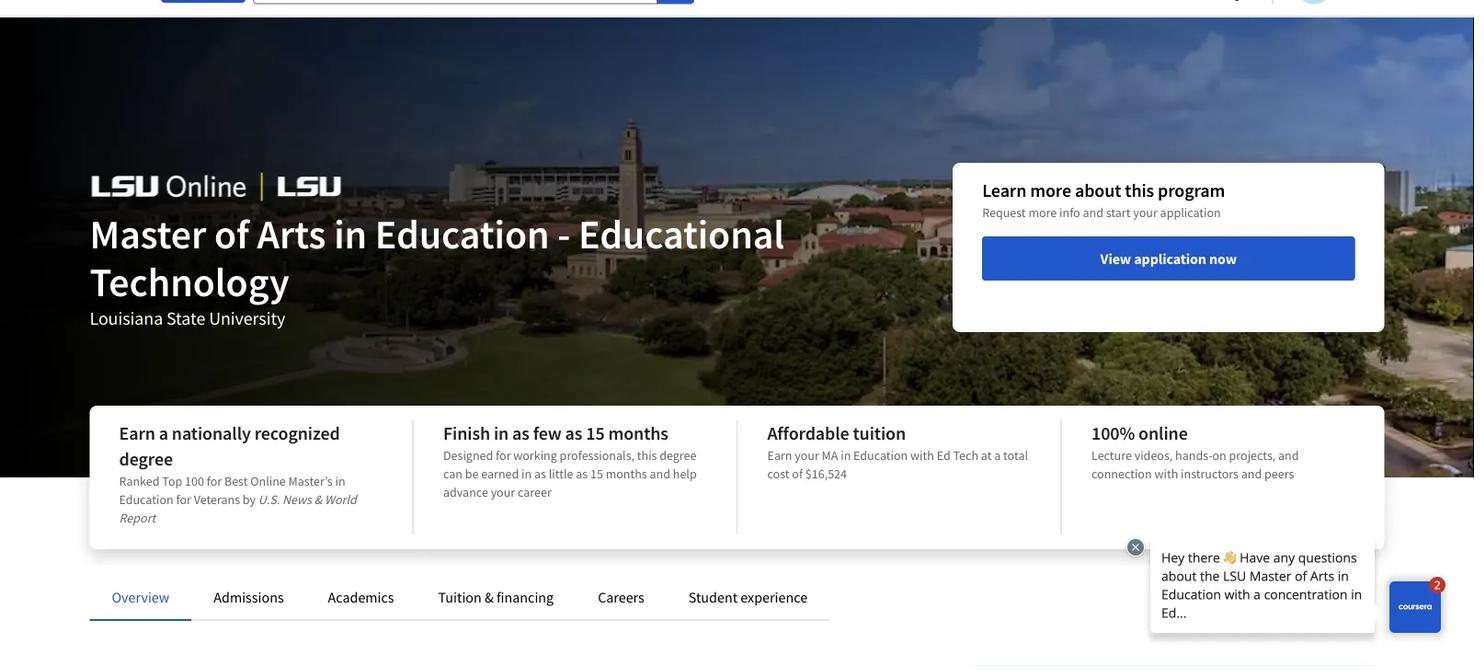 Task type: locate. For each thing, give the bounding box(es) containing it.
and left help
[[650, 465, 671, 482]]

1 vertical spatial &
[[485, 588, 494, 606]]

2 horizontal spatial your
[[1134, 204, 1158, 221]]

this
[[1125, 179, 1155, 202], [637, 447, 657, 464]]

online
[[1139, 422, 1188, 445]]

your right start
[[1134, 204, 1158, 221]]

0 vertical spatial education
[[375, 208, 550, 259]]

0 horizontal spatial a
[[159, 422, 168, 445]]

What do you want to learn? text field
[[253, 0, 658, 4]]

0 horizontal spatial your
[[491, 484, 515, 500]]

more
[[1031, 179, 1072, 202], [1029, 204, 1057, 221]]

in right 'arts'
[[334, 208, 367, 259]]

in
[[334, 208, 367, 259], [494, 422, 509, 445], [841, 447, 851, 464], [522, 465, 532, 482], [335, 473, 346, 489]]

university
[[209, 307, 286, 330]]

& down master's
[[314, 491, 322, 508]]

news
[[282, 491, 312, 508]]

&
[[314, 491, 322, 508], [485, 588, 494, 606]]

projects,
[[1230, 447, 1276, 464]]

0 vertical spatial &
[[314, 491, 322, 508]]

0 horizontal spatial of
[[214, 208, 249, 259]]

ma
[[822, 447, 838, 464]]

tuition & financing link
[[438, 588, 554, 606]]

15 down professionals,
[[591, 465, 603, 482]]

master's
[[288, 473, 333, 489]]

ranked top 100 for best online master's in education for veterans by
[[119, 473, 346, 508]]

1 degree from the left
[[660, 447, 697, 464]]

experience
[[741, 588, 808, 606]]

this inside the finish in as few as 15 months designed for working professionals, this degree can be earned in as little as 15 months and help advance your career
[[637, 447, 657, 464]]

in right ma
[[841, 447, 851, 464]]

1 horizontal spatial &
[[485, 588, 494, 606]]

master
[[90, 208, 206, 259]]

affordable tuition earn your ma in education with ed tech at a total cost of $16,524
[[768, 422, 1029, 482]]

your inside learn more about this program request more info and start your application
[[1134, 204, 1158, 221]]

education inside ranked top 100 for best online master's in education for veterans by
[[119, 491, 174, 508]]

months up professionals,
[[608, 422, 669, 445]]

in right 'finish'
[[494, 422, 509, 445]]

for down 100
[[176, 491, 191, 508]]

can
[[443, 465, 463, 482]]

0 horizontal spatial for
[[176, 491, 191, 508]]

master of arts in education - educational technology louisiana state university
[[90, 208, 785, 330]]

u.s. news & world report
[[119, 491, 357, 526]]

0 vertical spatial your
[[1134, 204, 1158, 221]]

peers
[[1265, 465, 1295, 482]]

of right "cost"
[[792, 465, 803, 482]]

0 vertical spatial this
[[1125, 179, 1155, 202]]

earned
[[481, 465, 519, 482]]

degree up ranked
[[119, 448, 173, 471]]

application down "program"
[[1161, 204, 1221, 221]]

and
[[1083, 204, 1104, 221], [1279, 447, 1299, 464], [650, 465, 671, 482], [1242, 465, 1262, 482]]

recognized
[[255, 422, 340, 445]]

by
[[243, 491, 256, 508]]

earn up "cost"
[[768, 447, 792, 464]]

louisiana state university logo image
[[90, 164, 343, 210]]

for up veterans
[[207, 473, 222, 489]]

education
[[375, 208, 550, 259], [854, 447, 908, 464], [119, 491, 174, 508]]

1 vertical spatial of
[[792, 465, 803, 482]]

academics
[[328, 588, 394, 606]]

& right tuition
[[485, 588, 494, 606]]

a
[[159, 422, 168, 445], [995, 447, 1001, 464]]

of
[[214, 208, 249, 259], [792, 465, 803, 482]]

your down affordable
[[795, 447, 819, 464]]

1 horizontal spatial education
[[375, 208, 550, 259]]

application left 'now'
[[1134, 249, 1207, 268]]

0 vertical spatial of
[[214, 208, 249, 259]]

15 up professionals,
[[586, 422, 605, 445]]

with
[[911, 447, 935, 464], [1155, 465, 1179, 482]]

1 horizontal spatial with
[[1155, 465, 1179, 482]]

view application now button
[[983, 236, 1356, 281]]

this up start
[[1125, 179, 1155, 202]]

1 vertical spatial with
[[1155, 465, 1179, 482]]

arts
[[257, 208, 326, 259]]

hands-
[[1176, 447, 1213, 464]]

advance
[[443, 484, 488, 500]]

admissions link
[[214, 588, 284, 606]]

this right professionals,
[[637, 447, 657, 464]]

menu item
[[1089, 0, 1207, 34]]

2 vertical spatial education
[[119, 491, 174, 508]]

$16,524
[[806, 465, 847, 482]]

0 vertical spatial earn
[[119, 422, 155, 445]]

with left "ed"
[[911, 447, 935, 464]]

application inside button
[[1134, 249, 1207, 268]]

1 horizontal spatial of
[[792, 465, 803, 482]]

2 vertical spatial your
[[491, 484, 515, 500]]

in inside master of arts in education - educational technology louisiana state university
[[334, 208, 367, 259]]

0 vertical spatial with
[[911, 447, 935, 464]]

degree
[[660, 447, 697, 464], [119, 448, 173, 471]]

2 degree from the left
[[119, 448, 173, 471]]

user dropdown menu for bob builder image
[[1296, 0, 1422, 4]]

as up 'working'
[[512, 422, 530, 445]]

1 horizontal spatial earn
[[768, 447, 792, 464]]

of left 'arts'
[[214, 208, 249, 259]]

0 horizontal spatial this
[[637, 447, 657, 464]]

view
[[1101, 249, 1132, 268]]

1 vertical spatial earn
[[768, 447, 792, 464]]

more up info
[[1031, 179, 1072, 202]]

request
[[983, 204, 1026, 221]]

0 vertical spatial for
[[496, 447, 511, 464]]

1 horizontal spatial your
[[795, 447, 819, 464]]

total
[[1004, 447, 1029, 464]]

u.s.
[[258, 491, 280, 508]]

with down videos,
[[1155, 465, 1179, 482]]

for
[[496, 447, 511, 464], [207, 473, 222, 489], [176, 491, 191, 508]]

for up earned
[[496, 447, 511, 464]]

1 vertical spatial this
[[637, 447, 657, 464]]

and down projects,
[[1242, 465, 1262, 482]]

0 horizontal spatial education
[[119, 491, 174, 508]]

videos,
[[1135, 447, 1173, 464]]

degree inside the finish in as few as 15 months designed for working professionals, this degree can be earned in as little as 15 months and help advance your career
[[660, 447, 697, 464]]

months
[[608, 422, 669, 445], [606, 465, 647, 482]]

ranked
[[119, 473, 160, 489]]

report
[[119, 510, 156, 526]]

1 vertical spatial application
[[1134, 249, 1207, 268]]

earn
[[119, 422, 155, 445], [768, 447, 792, 464]]

0 vertical spatial a
[[159, 422, 168, 445]]

program
[[1158, 179, 1226, 202]]

1 horizontal spatial this
[[1125, 179, 1155, 202]]

0 horizontal spatial with
[[911, 447, 935, 464]]

about
[[1075, 179, 1122, 202]]

more left info
[[1029, 204, 1057, 221]]

0 horizontal spatial earn
[[119, 422, 155, 445]]

1 vertical spatial your
[[795, 447, 819, 464]]

careers
[[598, 588, 645, 606]]

nationally
[[172, 422, 251, 445]]

tuition
[[853, 422, 906, 445]]

overview link
[[112, 588, 170, 606]]

1 vertical spatial a
[[995, 447, 1001, 464]]

in inside ranked top 100 for best online master's in education for veterans by
[[335, 473, 346, 489]]

2 horizontal spatial for
[[496, 447, 511, 464]]

months down professionals,
[[606, 465, 647, 482]]

2 horizontal spatial education
[[854, 447, 908, 464]]

100%
[[1092, 422, 1135, 445]]

0 horizontal spatial degree
[[119, 448, 173, 471]]

earn up ranked
[[119, 422, 155, 445]]

degree up help
[[660, 447, 697, 464]]

0 horizontal spatial &
[[314, 491, 322, 508]]

1 vertical spatial education
[[854, 447, 908, 464]]

and inside the finish in as few as 15 months designed for working professionals, this degree can be earned in as little as 15 months and help advance your career
[[650, 465, 671, 482]]

a left nationally
[[159, 422, 168, 445]]

a right at
[[995, 447, 1001, 464]]

in inside affordable tuition earn your ma in education with ed tech at a total cost of $16,524
[[841, 447, 851, 464]]

as right 'few'
[[565, 422, 583, 445]]

in up career
[[522, 465, 532, 482]]

tuition & financing
[[438, 588, 554, 606]]

your down earned
[[491, 484, 515, 500]]

application
[[1161, 204, 1221, 221], [1134, 249, 1207, 268]]

earn inside affordable tuition earn your ma in education with ed tech at a total cost of $16,524
[[768, 447, 792, 464]]

admissions
[[214, 588, 284, 606]]

overview
[[112, 588, 170, 606]]

your
[[1134, 204, 1158, 221], [795, 447, 819, 464], [491, 484, 515, 500]]

and down about
[[1083, 204, 1104, 221]]

education inside affordable tuition earn your ma in education with ed tech at a total cost of $16,524
[[854, 447, 908, 464]]

as down 'working'
[[534, 465, 546, 482]]

in up world
[[335, 473, 346, 489]]

1 horizontal spatial degree
[[660, 447, 697, 464]]

finish
[[443, 422, 490, 445]]

finish in as few as 15 months designed for working professionals, this degree can be earned in as little as 15 months and help advance your career
[[443, 422, 697, 500]]

0 vertical spatial application
[[1161, 204, 1221, 221]]

1 vertical spatial for
[[207, 473, 222, 489]]

application inside learn more about this program request more info and start your application
[[1161, 204, 1221, 221]]

None search field
[[253, 0, 695, 4]]

earn inside earn a nationally recognized degree
[[119, 422, 155, 445]]

1 horizontal spatial a
[[995, 447, 1001, 464]]



Task type: vqa. For each thing, say whether or not it's contained in the screenshot.
Enroll for Free Starts Nov 27
no



Task type: describe. For each thing, give the bounding box(es) containing it.
earn a nationally recognized degree
[[119, 422, 340, 471]]

this inside learn more about this program request more info and start your application
[[1125, 179, 1155, 202]]

of inside master of arts in education - educational technology louisiana state university
[[214, 208, 249, 259]]

tech
[[954, 447, 979, 464]]

100
[[185, 473, 204, 489]]

1 vertical spatial 15
[[591, 465, 603, 482]]

professionals,
[[560, 447, 635, 464]]

your inside affordable tuition earn your ma in education with ed tech at a total cost of $16,524
[[795, 447, 819, 464]]

online
[[250, 473, 286, 489]]

learn
[[983, 179, 1027, 202]]

tuition
[[438, 588, 482, 606]]

affordable
[[768, 422, 850, 445]]

lecture
[[1092, 447, 1132, 464]]

with inside affordable tuition earn your ma in education with ed tech at a total cost of $16,524
[[911, 447, 935, 464]]

your inside the finish in as few as 15 months designed for working professionals, this degree can be earned in as little as 15 months and help advance your career
[[491, 484, 515, 500]]

instructors
[[1181, 465, 1239, 482]]

help
[[673, 465, 697, 482]]

academics link
[[328, 588, 394, 606]]

state
[[167, 307, 205, 330]]

a inside earn a nationally recognized degree
[[159, 422, 168, 445]]

ed
[[937, 447, 951, 464]]

1 vertical spatial more
[[1029, 204, 1057, 221]]

little
[[549, 465, 574, 482]]

financing
[[497, 588, 554, 606]]

cost
[[768, 465, 790, 482]]

be
[[465, 465, 479, 482]]

info
[[1060, 204, 1081, 221]]

education inside master of arts in education - educational technology louisiana state university
[[375, 208, 550, 259]]

world
[[325, 491, 357, 508]]

start
[[1106, 204, 1131, 221]]

view application now
[[1101, 249, 1237, 268]]

& inside the u.s. news & world report
[[314, 491, 322, 508]]

1 vertical spatial months
[[606, 465, 647, 482]]

few
[[533, 422, 562, 445]]

on
[[1213, 447, 1227, 464]]

careers link
[[598, 588, 645, 606]]

0 vertical spatial more
[[1031, 179, 1072, 202]]

with inside 100% online lecture videos, hands-on projects, and connection with instructors and peers
[[1155, 465, 1179, 482]]

best
[[224, 473, 248, 489]]

degree inside earn a nationally recognized degree
[[119, 448, 173, 471]]

veterans
[[194, 491, 240, 508]]

and inside learn more about this program request more info and start your application
[[1083, 204, 1104, 221]]

learn more about this program request more info and start your application
[[983, 179, 1226, 221]]

100% online lecture videos, hands-on projects, and connection with instructors and peers
[[1092, 422, 1299, 482]]

as right little
[[576, 465, 588, 482]]

student experience
[[689, 588, 808, 606]]

student
[[689, 588, 738, 606]]

technology
[[90, 256, 289, 307]]

top
[[162, 473, 182, 489]]

career
[[518, 484, 552, 500]]

working
[[514, 447, 557, 464]]

of inside affordable tuition earn your ma in education with ed tech at a total cost of $16,524
[[792, 465, 803, 482]]

at
[[981, 447, 992, 464]]

1 horizontal spatial for
[[207, 473, 222, 489]]

connection
[[1092, 465, 1152, 482]]

-
[[558, 208, 571, 259]]

and up peers at the bottom
[[1279, 447, 1299, 464]]

educational
[[579, 208, 785, 259]]

for inside the finish in as few as 15 months designed for working professionals, this degree can be earned in as little as 15 months and help advance your career
[[496, 447, 511, 464]]

now
[[1210, 249, 1237, 268]]

student experience link
[[689, 588, 808, 606]]

louisiana
[[90, 307, 163, 330]]

0 vertical spatial 15
[[586, 422, 605, 445]]

explore our catalog image
[[161, 0, 246, 3]]

2 vertical spatial for
[[176, 491, 191, 508]]

designed
[[443, 447, 493, 464]]

a inside affordable tuition earn your ma in education with ed tech at a total cost of $16,524
[[995, 447, 1001, 464]]

0 vertical spatial months
[[608, 422, 669, 445]]



